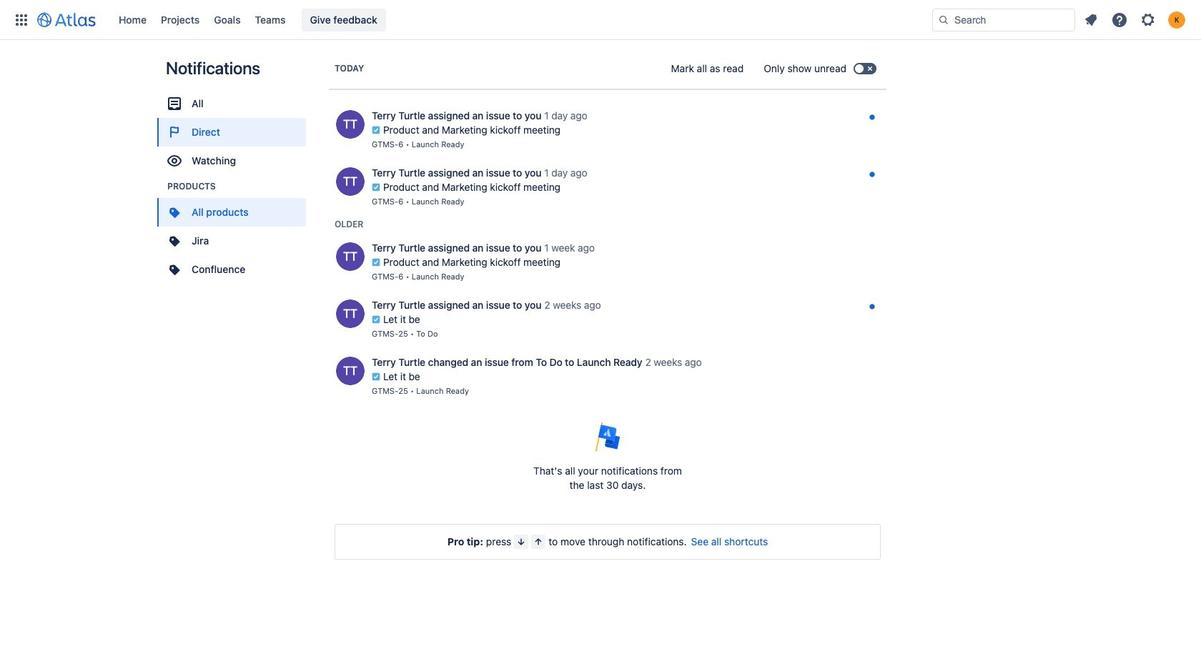 Task type: locate. For each thing, give the bounding box(es) containing it.
product image
[[166, 261, 183, 278]]

product image down watching icon
[[166, 204, 183, 221]]

1 vertical spatial product image
[[166, 232, 183, 250]]

account image
[[1169, 11, 1186, 28]]

product image up product image
[[166, 232, 183, 250]]

banner
[[0, 0, 1202, 40]]

direct image
[[166, 124, 183, 141]]

arrow up image
[[533, 537, 545, 548]]

help icon image
[[1112, 11, 1129, 28]]

arrow down image
[[516, 537, 527, 548]]

1 product image from the top
[[166, 204, 183, 221]]

switch to... image
[[13, 11, 30, 28]]

search image
[[939, 14, 950, 25]]

your notifications sorted by most recent feed
[[329, 103, 887, 404]]

Search field
[[933, 8, 1076, 31]]

0 vertical spatial product image
[[166, 204, 183, 221]]

None search field
[[933, 8, 1076, 31]]

product image
[[166, 204, 183, 221], [166, 232, 183, 250]]



Task type: describe. For each thing, give the bounding box(es) containing it.
top element
[[9, 0, 933, 40]]

settings image
[[1140, 11, 1157, 28]]

watching image
[[166, 152, 183, 170]]

notifications image
[[1083, 11, 1100, 28]]

any image
[[166, 95, 183, 112]]

2 product image from the top
[[166, 232, 183, 250]]



Task type: vqa. For each thing, say whether or not it's contained in the screenshot.
1st Product image
yes



